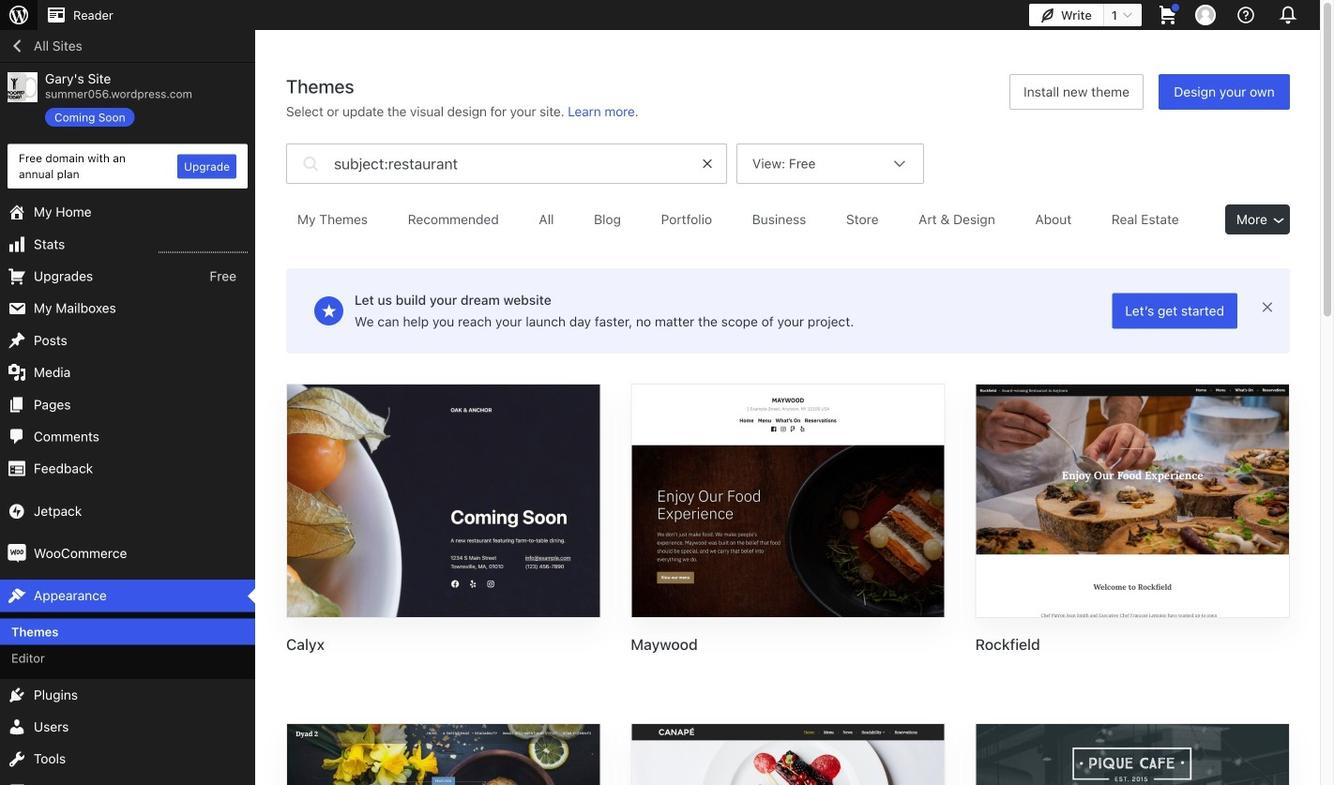 Task type: locate. For each thing, give the bounding box(es) containing it.
Search search field
[[334, 145, 689, 183]]

help image
[[1235, 4, 1258, 26]]

1 vertical spatial img image
[[8, 545, 26, 563]]

rockfield is a refined theme designed for restaurants and food-related businesses seeking a classic, elegant look. image
[[977, 385, 1290, 620]]

manage your sites image
[[8, 4, 30, 26]]

img image
[[8, 502, 26, 521], [8, 545, 26, 563]]

1 img image from the top
[[8, 502, 26, 521]]

0 vertical spatial img image
[[8, 502, 26, 521]]

None search field
[[286, 139, 727, 189]]



Task type: vqa. For each thing, say whether or not it's contained in the screenshot.
Close Search "IMAGE"
no



Task type: describe. For each thing, give the bounding box(es) containing it.
clear search image
[[701, 157, 715, 171]]

manage your notifications image
[[1276, 2, 1302, 28]]

calyx is a simple theme that supports full-site editing. image
[[287, 385, 600, 620]]

a one-page scrolling theme for small businesses. image
[[977, 725, 1290, 786]]

highest hourly views 0 image
[[159, 241, 248, 253]]

canapé is a bold and refined theme, designed for restaurants and food-related businesses seeking a classic, elegant look. the carefully crafted menu template takes care of showcasing your food and drink menu, while integration with the open table widget makes it easy for your guests to make online reservations. image
[[632, 725, 945, 786]]

open search image
[[299, 139, 323, 189]]

dismiss image
[[1261, 300, 1276, 315]]

maywood is a refined theme designed for restaurants and food-related businesses seeking a modern look. image
[[632, 385, 945, 620]]

2 img image from the top
[[8, 545, 26, 563]]

dyad pairs your written content and images together in perfect balance. the theme is geared towards photographers, foodies, artists, and anyone who is looking for a strong photographic presence on their website. image
[[287, 725, 600, 786]]

my shopping cart image
[[1157, 4, 1180, 26]]

my profile image
[[1196, 5, 1216, 25]]



